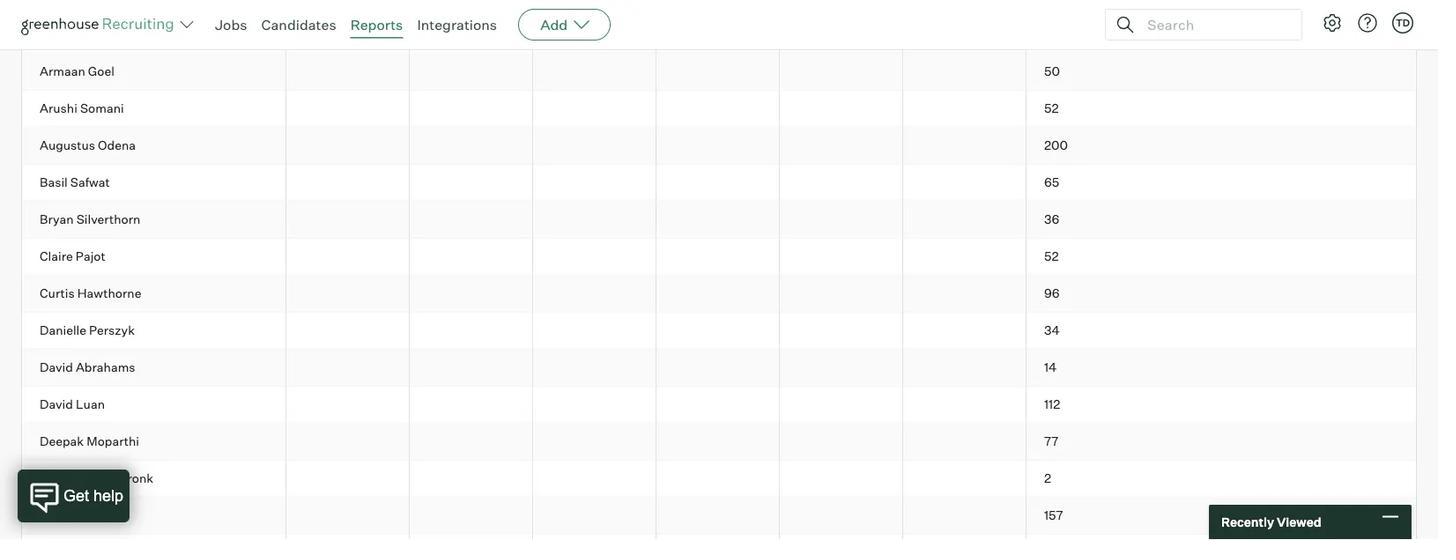 Task type: describe. For each thing, give the bounding box(es) containing it.
36
[[1045, 212, 1060, 227]]

row group containing david abrahams
[[22, 350, 1417, 387]]

row group containing augustus odena
[[22, 128, 1417, 165]]

moparthi
[[87, 434, 139, 449]]

row for row group containing deepak moparthi
[[22, 424, 1417, 460]]

2
[[1045, 471, 1052, 486]]

row group containing deepak moparthi
[[22, 424, 1417, 461]]

200
[[1045, 138, 1069, 153]]

34
[[1045, 323, 1060, 338]]

row group containing david luan
[[22, 387, 1417, 424]]

row for row group containing armaan goel
[[22, 53, 1417, 90]]

danielle
[[40, 323, 86, 338]]

claire
[[40, 249, 73, 264]]

luan
[[76, 397, 105, 412]]

candidates link
[[261, 16, 336, 34]]

augustus
[[40, 138, 95, 153]]

danielle perszyk
[[40, 323, 135, 338]]

row for 15th row group from the bottom of the page
[[22, 0, 1417, 16]]

bryan silverthorn
[[40, 212, 141, 227]]

safwat
[[70, 175, 110, 190]]

configure image
[[1322, 12, 1344, 34]]

basil
[[40, 175, 68, 190]]

curtis
[[40, 286, 75, 301]]

candidates
[[261, 16, 336, 34]]

row for row group containing basil safwat
[[22, 165, 1417, 201]]

row group containing armaan goel
[[22, 53, 1417, 91]]

row group containing arushi somani
[[22, 91, 1417, 128]]

157
[[1045, 508, 1064, 523]]

reports link
[[351, 16, 403, 34]]

52 for somani
[[1045, 101, 1059, 116]]

basil safwat
[[40, 175, 110, 190]]

amy tai row group
[[22, 16, 1417, 53]]

65
[[1045, 175, 1060, 190]]

david luan
[[40, 397, 105, 412]]

add button
[[519, 9, 611, 41]]

david for david luan
[[40, 397, 73, 412]]

viewed
[[1277, 515, 1322, 530]]

row for row group containing david abrahams
[[22, 350, 1417, 386]]

david abrahams
[[40, 360, 135, 375]]

td
[[1396, 17, 1411, 29]]

row for row group containing danielle perszyk
[[22, 313, 1417, 349]]

odena
[[98, 138, 136, 153]]

abrahams
[[76, 360, 135, 375]]

recently
[[1222, 515, 1275, 530]]

integrations
[[417, 16, 497, 34]]

deepak
[[40, 434, 84, 449]]

arushi
[[40, 101, 77, 116]]

row group containing curtis hawthorne
[[22, 276, 1417, 313]]

augustus odena
[[40, 138, 136, 153]]

row for row group containing erich elsen
[[22, 498, 1417, 534]]

duke
[[40, 471, 70, 486]]

row group containing bryan silverthorn
[[22, 202, 1417, 239]]

td button
[[1393, 12, 1414, 34]]

integrations link
[[417, 16, 497, 34]]

row for row group containing augustus odena
[[22, 128, 1417, 164]]

silverthorn
[[76, 212, 141, 227]]

jobs
[[215, 16, 247, 34]]

greenhouse recruiting image
[[21, 14, 180, 35]]

52 for pajot
[[1045, 249, 1059, 264]]



Task type: locate. For each thing, give the bounding box(es) containing it.
50
[[1045, 64, 1061, 79]]

2 row from the top
[[22, 53, 1417, 90]]

perszyk
[[89, 323, 135, 338]]

row containing claire pajot
[[22, 239, 1417, 275]]

arushi somani
[[40, 101, 124, 116]]

row containing duke vijitbenjaronk
[[22, 461, 1417, 497]]

row containing erich elsen
[[22, 498, 1417, 534]]

row containing david abrahams
[[22, 350, 1417, 386]]

row containing curtis hawthorne
[[22, 276, 1417, 312]]

row group containing duke vijitbenjaronk
[[22, 461, 1417, 498]]

erich
[[40, 508, 70, 523]]

row for row group containing arushi somani
[[22, 91, 1417, 127]]

96
[[1045, 286, 1060, 301]]

2 row group from the top
[[22, 53, 1417, 91]]

4 row group from the top
[[22, 128, 1417, 165]]

14 row group from the top
[[22, 498, 1417, 535]]

52
[[1045, 101, 1059, 116], [1045, 249, 1059, 264]]

7 row from the top
[[22, 239, 1417, 275]]

row containing deepak moparthi
[[22, 424, 1417, 460]]

15 row group from the top
[[22, 535, 1417, 540]]

elsen
[[72, 508, 104, 523]]

somani
[[80, 101, 124, 116]]

112
[[1045, 397, 1061, 412]]

11 row from the top
[[22, 387, 1417, 423]]

13 row from the top
[[22, 461, 1417, 497]]

5 row group from the top
[[22, 165, 1417, 202]]

52 down '36'
[[1045, 249, 1059, 264]]

row containing bryan silverthorn
[[22, 202, 1417, 238]]

row
[[22, 0, 1417, 16], [22, 53, 1417, 90], [22, 91, 1417, 127], [22, 128, 1417, 164], [22, 165, 1417, 201], [22, 202, 1417, 238], [22, 239, 1417, 275], [22, 276, 1417, 312], [22, 313, 1417, 349], [22, 350, 1417, 386], [22, 387, 1417, 423], [22, 424, 1417, 460], [22, 461, 1417, 497], [22, 498, 1417, 534], [22, 535, 1417, 540]]

row containing danielle perszyk
[[22, 313, 1417, 349]]

row containing augustus odena
[[22, 128, 1417, 164]]

claire pajot
[[40, 249, 106, 264]]

armaan goel
[[40, 64, 115, 79]]

armaan
[[40, 64, 85, 79]]

david down danielle
[[40, 360, 73, 375]]

row for row group containing claire pajot
[[22, 239, 1417, 275]]

1 vertical spatial david
[[40, 397, 73, 412]]

erich elsen
[[40, 508, 104, 523]]

1 row group from the top
[[22, 0, 1417, 16]]

amy
[[40, 27, 66, 42]]

deepak moparthi
[[40, 434, 139, 449]]

14 row from the top
[[22, 498, 1417, 534]]

amy tai
[[40, 27, 86, 42]]

9 row from the top
[[22, 313, 1417, 349]]

row for 15th row group from the top
[[22, 535, 1417, 540]]

0 vertical spatial david
[[40, 360, 73, 375]]

row containing david luan
[[22, 387, 1417, 423]]

bryan
[[40, 212, 74, 227]]

row containing arushi somani
[[22, 91, 1417, 127]]

6 row group from the top
[[22, 202, 1417, 239]]

12 row group from the top
[[22, 424, 1417, 461]]

5 row from the top
[[22, 165, 1417, 201]]

2 52 from the top
[[1045, 249, 1059, 264]]

9 row group from the top
[[22, 313, 1417, 350]]

11 row group from the top
[[22, 387, 1417, 424]]

row for row group containing curtis hawthorne
[[22, 276, 1417, 312]]

pajot
[[76, 249, 106, 264]]

3 row group from the top
[[22, 91, 1417, 128]]

10 row group from the top
[[22, 350, 1417, 387]]

david for david abrahams
[[40, 360, 73, 375]]

hawthorne
[[77, 286, 141, 301]]

amy tai row
[[22, 16, 1417, 53]]

1 david from the top
[[40, 360, 73, 375]]

2 david from the top
[[40, 397, 73, 412]]

8 row group from the top
[[22, 276, 1417, 313]]

recently viewed
[[1222, 515, 1322, 530]]

15 row from the top
[[22, 535, 1417, 540]]

row for row group containing bryan silverthorn
[[22, 202, 1417, 238]]

jobs link
[[215, 16, 247, 34]]

1 row from the top
[[22, 0, 1417, 16]]

add
[[541, 16, 568, 34]]

tai
[[69, 27, 86, 42]]

13 row group from the top
[[22, 461, 1417, 498]]

Search text field
[[1143, 12, 1286, 37]]

david left luan
[[40, 397, 73, 412]]

4 row from the top
[[22, 128, 1417, 164]]

1 vertical spatial 52
[[1045, 249, 1059, 264]]

row for row group containing duke vijitbenjaronk
[[22, 461, 1417, 497]]

12 row from the top
[[22, 424, 1417, 460]]

row group containing erich elsen
[[22, 498, 1417, 535]]

row group containing danielle perszyk
[[22, 313, 1417, 350]]

td button
[[1389, 9, 1418, 37]]

77
[[1045, 434, 1059, 449]]

goel
[[88, 64, 115, 79]]

6 row from the top
[[22, 202, 1417, 238]]

cell
[[22, 0, 287, 16], [287, 0, 410, 16], [410, 0, 533, 16], [533, 0, 657, 16], [657, 0, 780, 16], [780, 0, 904, 16], [904, 0, 1027, 16], [657, 16, 780, 53], [780, 16, 904, 53], [904, 16, 1027, 53], [287, 53, 410, 90], [410, 53, 533, 90], [533, 53, 657, 90], [657, 53, 780, 90], [780, 53, 904, 90], [904, 53, 1027, 90], [287, 91, 410, 127], [410, 91, 533, 127], [533, 91, 657, 127], [657, 91, 780, 127], [780, 91, 904, 127], [904, 91, 1027, 127], [287, 128, 410, 164], [410, 128, 533, 164], [533, 128, 657, 164], [657, 128, 780, 164], [780, 128, 904, 164], [904, 128, 1027, 164], [287, 165, 410, 201], [410, 165, 533, 201], [533, 165, 657, 201], [657, 165, 780, 201], [780, 165, 904, 201], [904, 165, 1027, 201], [287, 202, 410, 238], [410, 202, 533, 238], [533, 202, 657, 238], [657, 202, 780, 238], [780, 202, 904, 238], [904, 202, 1027, 238], [287, 239, 410, 275], [410, 239, 533, 275], [533, 239, 657, 275], [657, 239, 780, 275], [780, 239, 904, 275], [904, 239, 1027, 275], [287, 276, 410, 312], [410, 276, 533, 312], [533, 276, 657, 312], [657, 276, 780, 312], [780, 276, 904, 312], [904, 276, 1027, 312], [287, 313, 410, 349], [410, 313, 533, 349], [780, 313, 904, 349], [904, 313, 1027, 349], [287, 350, 410, 386], [410, 350, 533, 386], [533, 350, 657, 386], [657, 350, 780, 386], [780, 350, 904, 386], [904, 350, 1027, 386], [287, 387, 410, 423], [410, 387, 533, 423], [533, 387, 657, 423], [657, 387, 780, 423], [780, 387, 904, 423], [904, 387, 1027, 423], [287, 424, 410, 460], [410, 424, 533, 460], [533, 424, 657, 460], [657, 424, 780, 460], [780, 424, 904, 460], [904, 424, 1027, 460], [287, 461, 410, 497], [410, 461, 533, 497], [657, 461, 780, 497], [780, 461, 904, 497], [904, 461, 1027, 497], [287, 498, 410, 534], [410, 498, 533, 534], [533, 498, 657, 534], [657, 498, 780, 534], [780, 498, 904, 534], [904, 498, 1027, 534], [22, 535, 287, 540], [287, 535, 410, 540], [410, 535, 533, 540], [533, 535, 657, 540], [657, 535, 780, 540], [780, 535, 904, 540], [904, 535, 1027, 540]]

reports
[[351, 16, 403, 34]]

vijitbenjaronk
[[72, 471, 154, 486]]

row containing armaan goel
[[22, 53, 1417, 90]]

1 52 from the top
[[1045, 101, 1059, 116]]

row group containing claire pajot
[[22, 239, 1417, 276]]

row group containing basil safwat
[[22, 165, 1417, 202]]

row containing basil safwat
[[22, 165, 1417, 201]]

8 row from the top
[[22, 276, 1417, 312]]

3 row from the top
[[22, 91, 1417, 127]]

curtis hawthorne
[[40, 286, 141, 301]]

14
[[1045, 360, 1057, 375]]

52 down 50
[[1045, 101, 1059, 116]]

7 row group from the top
[[22, 239, 1417, 276]]

duke vijitbenjaronk
[[40, 471, 154, 486]]

row group
[[22, 0, 1417, 16], [22, 53, 1417, 91], [22, 91, 1417, 128], [22, 128, 1417, 165], [22, 165, 1417, 202], [22, 202, 1417, 239], [22, 239, 1417, 276], [22, 276, 1417, 313], [22, 313, 1417, 350], [22, 350, 1417, 387], [22, 387, 1417, 424], [22, 424, 1417, 461], [22, 461, 1417, 498], [22, 498, 1417, 535], [22, 535, 1417, 540]]

row for row group containing david luan
[[22, 387, 1417, 423]]

10 row from the top
[[22, 350, 1417, 386]]

david
[[40, 360, 73, 375], [40, 397, 73, 412]]

0 vertical spatial 52
[[1045, 101, 1059, 116]]



Task type: vqa. For each thing, say whether or not it's contained in the screenshot.
Search All... text box
no



